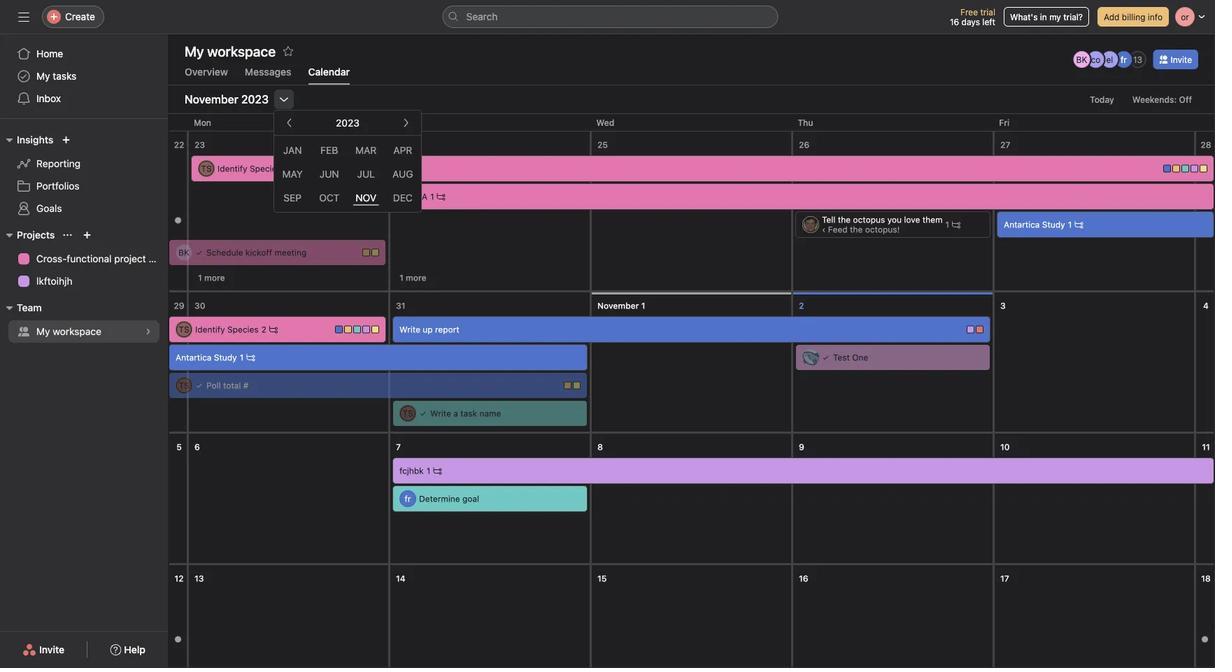 Task type: locate. For each thing, give the bounding box(es) containing it.
schedule
[[206, 248, 243, 258]]

0 vertical spatial 16
[[950, 17, 960, 27]]

1 vertical spatial identify species
[[195, 325, 259, 334]]

1 horizontal spatial write
[[430, 409, 451, 418]]

bk right the "plan"
[[179, 248, 190, 258]]

1 horizontal spatial 16
[[950, 17, 960, 27]]

13
[[1134, 55, 1143, 64], [195, 574, 204, 584]]

1 more from the left
[[204, 273, 225, 283]]

2 more from the left
[[406, 273, 427, 283]]

write left up
[[400, 325, 421, 334]]

1 horizontal spatial 1 more
[[400, 273, 427, 283]]

identify species for 30
[[195, 325, 259, 334]]

you
[[888, 215, 902, 225]]

22
[[174, 140, 184, 150]]

14
[[396, 574, 406, 584]]

home link
[[8, 43, 160, 65]]

30
[[195, 301, 205, 311]]

1 more down schedule
[[198, 273, 225, 283]]

1 vertical spatial fr
[[405, 494, 411, 504]]

november 1
[[598, 301, 646, 311]]

mon
[[194, 118, 211, 127]]

1 horizontal spatial 2
[[284, 164, 289, 174]]

fr down "fcjhbk"
[[405, 494, 411, 504]]

29
[[174, 301, 184, 311]]

show previous month image
[[284, 117, 295, 128]]

write
[[400, 325, 421, 334], [430, 409, 451, 418]]

2 1 more from the left
[[400, 273, 427, 283]]

0 horizontal spatial write
[[400, 325, 421, 334]]

1 my from the top
[[36, 70, 50, 82]]

0 horizontal spatial more
[[204, 273, 225, 283]]

0 vertical spatial invite
[[1171, 55, 1192, 64]]

jul
[[357, 168, 375, 180]]

today button
[[1084, 90, 1121, 109]]

draft a
[[400, 192, 428, 202]]

0 vertical spatial bk
[[1077, 55, 1088, 64]]

apr button
[[385, 139, 421, 162]]

them
[[923, 215, 943, 225]]

1 vertical spatial 13
[[195, 574, 204, 584]]

1 more
[[198, 273, 225, 283], [400, 273, 427, 283]]

13 right el
[[1134, 55, 1143, 64]]

search button
[[443, 6, 778, 28]]

my left tasks
[[36, 70, 50, 82]]

0 vertical spatial identify species
[[218, 164, 281, 174]]

0 vertical spatial my
[[36, 70, 50, 82]]

0 horizontal spatial fr
[[405, 494, 411, 504]]

0 horizontal spatial invite
[[39, 644, 64, 656]]

1 horizontal spatial invite
[[1171, 55, 1192, 64]]

love
[[904, 215, 920, 225]]

write left a
[[430, 409, 451, 418]]

antartica study
[[1004, 220, 1066, 230], [176, 353, 237, 362]]

task
[[461, 409, 477, 418]]

1 horizontal spatial invite button
[[1153, 50, 1199, 69]]

species left may
[[250, 164, 281, 174]]

november
[[598, 301, 639, 311]]

more for 24
[[406, 273, 427, 283]]

my down team
[[36, 326, 50, 337]]

25
[[598, 140, 608, 150]]

el
[[1107, 55, 1114, 64]]

more down schedule
[[204, 273, 225, 283]]

1 more button up 31
[[393, 268, 433, 288]]

0 vertical spatial 13
[[1134, 55, 1143, 64]]

1 horizontal spatial 1 more button
[[393, 268, 433, 288]]

1 vertical spatial antartica study
[[176, 353, 237, 362]]

team
[[17, 302, 42, 313]]

1 more for 24
[[400, 273, 427, 283]]

goal
[[463, 494, 479, 504]]

0 horizontal spatial 1 more
[[198, 273, 225, 283]]

may button
[[274, 162, 311, 186]]

invite
[[1171, 55, 1192, 64], [39, 644, 64, 656]]

0 vertical spatial identify
[[218, 164, 247, 174]]

1
[[430, 192, 434, 202], [946, 220, 950, 230], [1068, 220, 1072, 230], [198, 273, 202, 283], [400, 273, 404, 283], [641, 301, 646, 311], [240, 353, 244, 362], [427, 466, 431, 476]]

1 1 more from the left
[[198, 273, 225, 283]]

0 vertical spatial write
[[400, 325, 421, 334]]

my inside teams element
[[36, 326, 50, 337]]

1 vertical spatial write
[[430, 409, 451, 418]]

thu
[[798, 118, 814, 127]]

determine goal
[[419, 494, 479, 504]]

13 right '12'
[[195, 574, 204, 584]]

0 horizontal spatial bk
[[179, 248, 190, 258]]

1 more up 31
[[400, 273, 427, 283]]

1 more button for 23
[[192, 268, 231, 288]]

fcjhbk
[[400, 466, 424, 476]]

overview link
[[185, 66, 228, 85]]

billing
[[1122, 12, 1146, 22]]

home
[[36, 48, 63, 59]]

days
[[962, 17, 980, 27]]

0 vertical spatial 2
[[284, 164, 289, 174]]

0 vertical spatial species
[[250, 164, 281, 174]]

calendar
[[308, 66, 350, 78]]

overview
[[185, 66, 228, 78]]

7
[[396, 442, 401, 452]]

leftcount image
[[292, 164, 300, 173], [437, 192, 445, 201], [952, 220, 961, 229], [1075, 220, 1083, 229], [269, 325, 278, 334], [246, 353, 255, 362], [433, 467, 442, 475]]

portfolios
[[36, 180, 80, 192]]

more up up
[[406, 273, 427, 283]]

write a task name
[[430, 409, 501, 418]]

1 vertical spatial antartica
[[176, 353, 212, 362]]

portfolios link
[[8, 175, 160, 197]]

bk left co
[[1077, 55, 1088, 64]]

1 horizontal spatial study
[[1042, 220, 1066, 230]]

species for 23
[[250, 164, 281, 174]]

inbox
[[36, 93, 61, 104]]

2023
[[336, 117, 360, 129]]

species up #
[[227, 325, 259, 334]]

identify species down 30
[[195, 325, 259, 334]]

1 vertical spatial species
[[227, 325, 259, 334]]

1 horizontal spatial antartica study
[[1004, 220, 1066, 230]]

1 vertical spatial bk
[[179, 248, 190, 258]]

15
[[598, 574, 607, 584]]

1 vertical spatial invite
[[39, 644, 64, 656]]

my workspace
[[185, 43, 276, 59]]

2 horizontal spatial 2
[[799, 301, 804, 311]]

1 vertical spatial identify
[[195, 325, 225, 334]]

0 vertical spatial fr
[[1121, 55, 1127, 64]]

1 more button down schedule
[[192, 268, 231, 288]]

trial
[[981, 7, 996, 17]]

identify down 30
[[195, 325, 225, 334]]

feb button
[[311, 139, 348, 162]]

total
[[223, 381, 241, 390]]

identify species left may
[[218, 164, 281, 174]]

fr right el
[[1121, 55, 1127, 64]]

poll
[[206, 381, 221, 390]]

ts down 29
[[179, 325, 189, 334]]

2 my from the top
[[36, 326, 50, 337]]

hide sidebar image
[[18, 11, 29, 22]]

1 more button
[[192, 268, 231, 288], [393, 268, 433, 288]]

up
[[423, 325, 433, 334]]

ja
[[806, 220, 816, 230]]

identify
[[218, 164, 247, 174], [195, 325, 225, 334]]

0 horizontal spatial 2
[[261, 325, 267, 334]]

oct button
[[311, 186, 348, 209]]

0 horizontal spatial antartica
[[176, 353, 212, 362]]

projects element
[[0, 223, 168, 295]]

31
[[396, 301, 406, 311]]

1 horizontal spatial 13
[[1134, 55, 1143, 64]]

2 for november 1
[[261, 325, 267, 334]]

a
[[422, 192, 428, 202]]

write for write a task name
[[430, 409, 451, 418]]

jan button
[[274, 139, 311, 162]]

goals
[[36, 203, 62, 214]]

more for 23
[[204, 273, 225, 283]]

1 horizontal spatial antartica
[[1004, 220, 1040, 230]]

weekends:
[[1133, 94, 1177, 104]]

0 vertical spatial invite button
[[1153, 50, 1199, 69]]

1 horizontal spatial more
[[406, 273, 427, 283]]

0 horizontal spatial 1 more button
[[192, 268, 231, 288]]

my
[[1050, 12, 1061, 22]]

jun
[[320, 168, 339, 180]]

1 1 more button from the left
[[192, 268, 231, 288]]

off
[[1179, 94, 1192, 104]]

my for my tasks
[[36, 70, 50, 82]]

0 horizontal spatial invite button
[[13, 637, 74, 663]]

1 more for 23
[[198, 273, 225, 283]]

global element
[[0, 34, 168, 118]]

0 horizontal spatial 16
[[799, 574, 809, 584]]

4
[[1204, 301, 1209, 311]]

jul button
[[348, 162, 385, 186]]

species
[[250, 164, 281, 174], [227, 325, 259, 334]]

my inside global element
[[36, 70, 50, 82]]

identify left may
[[218, 164, 247, 174]]

team button
[[0, 299, 42, 316]]

reporting link
[[8, 153, 160, 175]]

1 vertical spatial 16
[[799, 574, 809, 584]]

create button
[[42, 6, 104, 28]]

identify for 30
[[195, 325, 225, 334]]

search
[[466, 11, 498, 22]]

2 1 more button from the left
[[393, 268, 433, 288]]

0 vertical spatial antartica
[[1004, 220, 1040, 230]]

1 vertical spatial my
[[36, 326, 50, 337]]

tasks
[[53, 70, 77, 82]]

0 horizontal spatial study
[[214, 353, 237, 362]]

1 vertical spatial invite button
[[13, 637, 74, 663]]

ra
[[805, 353, 817, 362]]

insights element
[[0, 127, 168, 223]]

2 vertical spatial 2
[[261, 325, 267, 334]]



Task type: vqa. For each thing, say whether or not it's contained in the screenshot.
second 1 more from the right
yes



Task type: describe. For each thing, give the bounding box(es) containing it.
weekends: off button
[[1126, 90, 1199, 109]]

invite for the bottommost invite button
[[39, 644, 64, 656]]

aug
[[393, 168, 413, 180]]

8
[[598, 442, 603, 452]]

nov button
[[348, 186, 385, 209]]

add
[[1104, 12, 1120, 22]]

17
[[1001, 574, 1010, 584]]

free
[[961, 7, 978, 17]]

determine
[[419, 494, 460, 504]]

jan
[[283, 145, 302, 156]]

sep button
[[274, 186, 311, 209]]

write up report
[[400, 325, 460, 334]]

projects button
[[0, 227, 55, 244]]

nov
[[356, 192, 377, 203]]

help
[[124, 644, 145, 656]]

show options, current sort, top image
[[63, 231, 72, 239]]

new image
[[62, 136, 70, 144]]

tell
[[822, 215, 836, 225]]

my for my workspace
[[36, 326, 50, 337]]

workspace
[[53, 326, 101, 337]]

free trial 16 days left
[[950, 7, 996, 27]]

octopus!
[[865, 225, 900, 234]]

reporting
[[36, 158, 81, 169]]

schedule kickoff meeting
[[206, 248, 307, 258]]

the right feed
[[850, 225, 863, 234]]

insights
[[17, 134, 53, 146]]

report
[[435, 325, 460, 334]]

messages
[[245, 66, 291, 78]]

what's in my trial? button
[[1004, 7, 1089, 27]]

0 horizontal spatial 13
[[195, 574, 204, 584]]

one
[[852, 353, 869, 362]]

cross-functional project plan
[[36, 253, 168, 265]]

kickoff
[[246, 248, 272, 258]]

5
[[176, 442, 182, 452]]

0 vertical spatial study
[[1042, 220, 1066, 230]]

in
[[1040, 12, 1047, 22]]

16 inside free trial 16 days left
[[950, 17, 960, 27]]

dec button
[[385, 186, 421, 209]]

create
[[65, 11, 95, 22]]

1 horizontal spatial bk
[[1077, 55, 1088, 64]]

18
[[1202, 574, 1211, 584]]

identify species for 23
[[218, 164, 281, 174]]

weekends: off
[[1133, 94, 1192, 104]]

draft
[[400, 192, 420, 202]]

mar button
[[348, 139, 385, 162]]

aug button
[[385, 162, 421, 186]]

26
[[799, 140, 810, 150]]

24
[[396, 140, 407, 150]]

1 more button for 24
[[393, 268, 433, 288]]

oct
[[319, 192, 340, 203]]

projects
[[17, 229, 55, 241]]

27
[[1001, 140, 1011, 150]]

feb
[[321, 145, 338, 156]]

add billing info
[[1104, 12, 1163, 22]]

3
[[1001, 301, 1006, 311]]

write for write up report
[[400, 325, 421, 334]]

search list box
[[443, 6, 778, 28]]

the right "tell"
[[838, 215, 851, 225]]

9
[[799, 442, 805, 452]]

octopus
[[853, 215, 885, 225]]

ts left poll
[[179, 381, 189, 390]]

teams element
[[0, 295, 168, 346]]

add to starred image
[[283, 45, 294, 57]]

1 vertical spatial 2
[[799, 301, 804, 311]]

#
[[243, 381, 249, 390]]

project
[[114, 253, 146, 265]]

name
[[480, 409, 501, 418]]

trial?
[[1064, 12, 1083, 22]]

left
[[983, 17, 996, 27]]

goals link
[[8, 197, 160, 220]]

identify for 23
[[218, 164, 247, 174]]

my tasks
[[36, 70, 77, 82]]

plan
[[149, 253, 168, 265]]

messages link
[[245, 66, 291, 85]]

see details, my workspace image
[[144, 327, 153, 336]]

what's
[[1010, 12, 1038, 22]]

my tasks link
[[8, 65, 160, 87]]

10
[[1001, 442, 1010, 452]]

what's in my trial?
[[1010, 12, 1083, 22]]

new project or portfolio image
[[83, 231, 91, 239]]

jun button
[[311, 162, 348, 186]]

calendar link
[[308, 66, 350, 85]]

1 horizontal spatial fr
[[1121, 55, 1127, 64]]

inbox link
[[8, 87, 160, 110]]

2 for 25
[[284, 164, 289, 174]]

0 vertical spatial antartica study
[[1004, 220, 1066, 230]]

november 2023
[[185, 93, 269, 106]]

dec
[[393, 192, 413, 203]]

ts left a
[[403, 409, 413, 418]]

insights button
[[0, 132, 53, 148]]

tue
[[395, 118, 410, 127]]

mar
[[356, 145, 377, 156]]

show next month image
[[400, 117, 411, 128]]

pick month image
[[279, 94, 290, 105]]

0 horizontal spatial antartica study
[[176, 353, 237, 362]]

wed
[[597, 118, 615, 127]]

ts down 23
[[201, 164, 212, 174]]

info
[[1148, 12, 1163, 22]]

invite for right invite button
[[1171, 55, 1192, 64]]

my workspace
[[36, 326, 101, 337]]

may
[[282, 168, 303, 180]]

my workspace link
[[8, 320, 160, 343]]

add billing info button
[[1098, 7, 1169, 27]]

co
[[1091, 55, 1101, 64]]

1 vertical spatial study
[[214, 353, 237, 362]]

species for 30
[[227, 325, 259, 334]]



